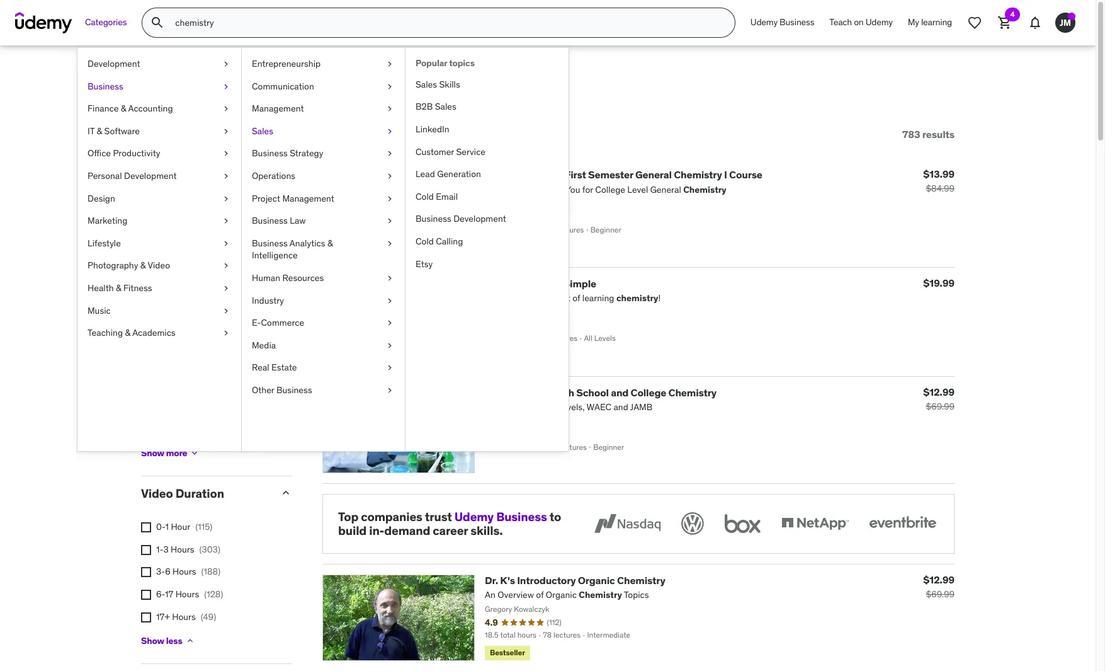 Task type: vqa. For each thing, say whether or not it's contained in the screenshot.
[NEW] ULTIMATE AWS CERTIFIED CLOUD PRACTITIONER CLF-C02 841,478 STUDENTS on the top left
no



Task type: describe. For each thing, give the bounding box(es) containing it.
xsmall image for marketing
[[221, 215, 231, 227]]

(541)
[[240, 259, 258, 271]]

$12.99 for dr. k's introductory organic chemistry
[[924, 574, 955, 586]]

0 vertical spatial video
[[148, 260, 170, 271]]

xsmall image for entrepreneurship
[[385, 58, 395, 70]]

small image
[[280, 320, 292, 332]]

you have alerts image
[[1069, 13, 1076, 20]]

xsmall image inside teaching & academics link
[[221, 327, 231, 339]]

1 vertical spatial management
[[283, 193, 335, 204]]

udemy image
[[15, 12, 72, 33]]

1-
[[156, 544, 163, 555]]

xsmall image inside music link
[[221, 305, 231, 317]]

cold calling link
[[406, 231, 569, 253]]

$84.99
[[927, 183, 955, 194]]

lifestyle
[[88, 237, 121, 249]]

$12.99 $69.99 for the complete high school and college chemistry
[[924, 385, 955, 412]]

17
[[165, 589, 173, 600]]

business strategy
[[252, 148, 324, 159]]

xsmall image inside human resources link
[[385, 272, 395, 285]]

k's for complete
[[501, 168, 515, 181]]

783 results
[[903, 128, 955, 140]]

e-
[[252, 317, 261, 328]]

up for 3.0 & up
[[225, 282, 235, 293]]

sales element
[[405, 48, 569, 451]]

dr. for dr. k's introductory organic chemistry
[[485, 574, 498, 587]]

hours for 1-3 hours
[[171, 544, 194, 555]]

4.5 & up (272)
[[203, 214, 260, 226]]

business up operations
[[252, 148, 288, 159]]

development inside "link"
[[88, 58, 140, 69]]

to build in-demand career skills.
[[338, 509, 562, 538]]

0 vertical spatial management
[[252, 103, 304, 114]]

dr. k's complete first semester general chemistry i course link
[[485, 168, 763, 181]]

cold for cold calling
[[416, 236, 434, 247]]

hours right 17+
[[172, 611, 196, 622]]

17+ hours (49)
[[156, 611, 216, 622]]

course
[[730, 168, 763, 181]]

entrepreneurship link
[[242, 53, 405, 75]]

on
[[855, 17, 864, 28]]

& for 3.5 & up (541)
[[217, 259, 223, 271]]

the complete high school and college chemistry
[[485, 386, 717, 399]]

high
[[553, 386, 575, 399]]

teach on udemy
[[830, 17, 893, 28]]

fitness
[[123, 282, 152, 294]]

cold for cold email
[[416, 191, 434, 202]]

companies
[[361, 509, 423, 524]]

& for 4.0 & up (464)
[[218, 237, 223, 248]]

1
[[165, 521, 169, 533]]

business development
[[416, 213, 506, 225]]

$69.99 for the complete high school and college chemistry
[[927, 400, 955, 412]]

build
[[338, 523, 367, 538]]

more
[[166, 447, 187, 459]]

dr. k's introductory organic chemistry
[[485, 574, 666, 587]]

xsmall image for real estate
[[385, 362, 395, 374]]

business analytics & intelligence link
[[242, 232, 405, 267]]

finance & accounting
[[88, 103, 173, 114]]

& for finance & accounting
[[121, 103, 126, 114]]

learning
[[922, 17, 953, 28]]

career
[[433, 523, 468, 538]]

business inside sales element
[[416, 213, 452, 225]]

(128)
[[204, 589, 223, 600]]

1 vertical spatial complete
[[505, 386, 550, 399]]

3-6 hours (188)
[[156, 566, 221, 577]]

xsmall image for show more
[[190, 448, 200, 458]]

ratings
[[141, 179, 184, 194]]

& for health & fitness
[[116, 282, 121, 294]]

customer service
[[416, 146, 486, 157]]

business link
[[78, 75, 241, 98]]

business law link
[[242, 210, 405, 232]]

udemy inside udemy business link
[[751, 17, 778, 28]]

analytics
[[290, 237, 325, 249]]

office
[[88, 148, 111, 159]]

up for 4.0 & up
[[225, 237, 235, 248]]

nasdaq image
[[592, 509, 664, 537]]

accounting
[[128, 103, 173, 114]]

sales skills link
[[406, 74, 569, 96]]

box image
[[722, 509, 764, 537]]

health & fitness link
[[78, 277, 241, 300]]

xsmall image inside business analytics & intelligence link
[[385, 237, 395, 250]]

office productivity link
[[78, 143, 241, 165]]

chemistry right organic
[[618, 574, 666, 587]]

generation
[[437, 168, 481, 180]]

hours for 6-17 hours
[[176, 589, 199, 600]]

1 horizontal spatial udemy business link
[[743, 8, 823, 38]]

finance
[[88, 103, 119, 114]]

wishlist image
[[968, 15, 983, 30]]

linkedin link
[[406, 118, 569, 141]]

other business link
[[242, 379, 405, 402]]

hours for 3-6 hours
[[173, 566, 196, 577]]

sales link
[[242, 120, 405, 143]]

xsmall image inside other business "link"
[[385, 384, 395, 397]]

office productivity
[[88, 148, 160, 159]]

783 for 783 results
[[903, 128, 921, 140]]

photography & video link
[[78, 255, 241, 277]]

xsmall image for industry
[[385, 295, 395, 307]]

xsmall image for management
[[385, 103, 395, 115]]

human
[[252, 272, 280, 284]]

photography & video
[[88, 260, 170, 271]]

783 for 783 results for "chemistry"
[[141, 74, 177, 100]]

783 results status
[[903, 128, 955, 141]]

& inside business analytics & intelligence
[[328, 237, 333, 249]]

xsmall image for finance & accounting
[[221, 103, 231, 115]]

$12.99 $69.99 for dr. k's introductory organic chemistry
[[924, 574, 955, 600]]

$69.99 for dr. k's introductory organic chemistry
[[927, 589, 955, 600]]

real estate
[[252, 362, 297, 373]]

cold email link
[[406, 186, 569, 208]]

(303)
[[199, 544, 220, 555]]

shopping cart with 4 items image
[[998, 15, 1013, 30]]

teaching & academics link
[[78, 322, 241, 345]]

language button
[[141, 319, 270, 334]]

$13.99
[[924, 168, 955, 180]]

783 results for "chemistry"
[[141, 74, 397, 100]]

xsmall image inside lifestyle link
[[221, 237, 231, 250]]

xsmall image inside media link
[[385, 339, 395, 352]]

chemistry right college
[[669, 386, 717, 399]]

school
[[577, 386, 609, 399]]

design link
[[78, 188, 241, 210]]

finance & accounting link
[[78, 98, 241, 120]]

submit search image
[[150, 15, 165, 30]]

first
[[565, 168, 587, 181]]

lead
[[416, 168, 435, 180]]

popular
[[416, 57, 448, 69]]

3
[[163, 544, 169, 555]]

4.5
[[203, 214, 215, 226]]

eventbrite image
[[867, 509, 940, 537]]

show for language
[[141, 447, 164, 459]]

xsmall image for business law
[[385, 215, 395, 227]]

project management
[[252, 193, 335, 204]]

português
[[156, 444, 197, 455]]

personal
[[88, 170, 122, 181]]

in-
[[369, 523, 385, 538]]

real estate link
[[242, 357, 405, 379]]

human resources link
[[242, 267, 405, 290]]

media link
[[242, 334, 405, 357]]



Task type: locate. For each thing, give the bounding box(es) containing it.
1 horizontal spatial 783
[[903, 128, 921, 140]]

0 vertical spatial dr.
[[485, 168, 498, 181]]

notifications image
[[1028, 15, 1044, 30]]

dr. for dr. k's complete first semester general chemistry i course
[[485, 168, 498, 181]]

"chemistry"
[[282, 74, 397, 100]]

business up intelligence
[[252, 237, 288, 249]]

Search for anything text field
[[173, 12, 720, 33]]

(188)
[[201, 566, 221, 577]]

health
[[88, 282, 114, 294]]

development down cold email link
[[454, 213, 506, 225]]

1 $12.99 $69.99 from the top
[[924, 385, 955, 412]]

less
[[166, 635, 182, 646]]

0 vertical spatial $12.99
[[924, 385, 955, 398]]

& right 4.0
[[218, 237, 223, 248]]

results for 783 results for "chemistry"
[[182, 74, 247, 100]]

& right analytics
[[328, 237, 333, 249]]

1 vertical spatial k's
[[501, 574, 515, 587]]

my
[[909, 17, 920, 28]]

categories button
[[78, 8, 134, 38]]

cold inside cold email link
[[416, 191, 434, 202]]

human resources
[[252, 272, 324, 284]]

video up 0-
[[141, 486, 173, 501]]

1 small image from the top
[[280, 180, 292, 192]]

6-17 hours (128)
[[156, 589, 223, 600]]

hours right 17
[[176, 589, 199, 600]]

skills.
[[471, 523, 503, 538]]

2 $69.99 from the top
[[927, 589, 955, 600]]

$19.99
[[924, 277, 955, 289]]

up left (272)
[[225, 214, 235, 226]]

email
[[436, 191, 458, 202]]

etsy link
[[406, 253, 569, 275]]

netapp image
[[779, 509, 852, 537]]

law
[[290, 215, 306, 226]]

show for video duration
[[141, 635, 164, 646]]

business down cold email at the top left
[[416, 213, 452, 225]]

show
[[141, 447, 164, 459], [141, 635, 164, 646]]

0 horizontal spatial 783
[[141, 74, 177, 100]]

dr. down skills.
[[485, 574, 498, 587]]

0 vertical spatial k's
[[501, 168, 515, 181]]

& up fitness
[[140, 260, 146, 271]]

jm
[[1061, 17, 1072, 28]]

k's up cold email link
[[501, 168, 515, 181]]

4.0 & up (464)
[[203, 237, 261, 248]]

business inside "link"
[[277, 384, 312, 396]]

2 small image from the top
[[280, 487, 292, 499]]

results left for
[[182, 74, 247, 100]]

sales down popular
[[416, 79, 437, 90]]

communication link
[[242, 75, 405, 98]]

productivity
[[113, 148, 160, 159]]

operations
[[252, 170, 296, 181]]

commerce
[[261, 317, 304, 328]]

& right the it
[[97, 125, 102, 137]]

industry
[[252, 295, 284, 306]]

sales
[[416, 79, 437, 90], [435, 101, 457, 112], [252, 125, 274, 137]]

1 vertical spatial development
[[124, 170, 177, 181]]

& for 3.0 & up (571)
[[218, 282, 223, 293]]

xsmall image inside office productivity link
[[221, 148, 231, 160]]

business left teach
[[780, 17, 815, 28]]

cold calling
[[416, 236, 463, 247]]

1 $69.99 from the top
[[927, 400, 955, 412]]

xsmall image for health & fitness
[[221, 282, 231, 295]]

top companies trust udemy business
[[338, 509, 547, 524]]

teaching
[[88, 327, 123, 338]]

(272)
[[240, 214, 260, 226]]

1 vertical spatial $12.99 $69.99
[[924, 574, 955, 600]]

skills
[[440, 79, 461, 90]]

calling
[[436, 236, 463, 247]]

xsmall image inside health & fitness link
[[221, 282, 231, 295]]

0 vertical spatial show
[[141, 447, 164, 459]]

4 up from the top
[[225, 282, 235, 293]]

& right finance
[[121, 103, 126, 114]]

hours right 6
[[173, 566, 196, 577]]

0 vertical spatial 783
[[141, 74, 177, 100]]

small image for ratings
[[280, 180, 292, 192]]

xsmall image inside e-commerce link
[[385, 317, 395, 329]]

xsmall image inside communication link
[[385, 80, 395, 93]]

xsmall image for design
[[221, 193, 231, 205]]

3.0
[[203, 282, 216, 293]]

results up $13.99
[[923, 128, 955, 140]]

hours right 3
[[171, 544, 194, 555]]

& right the 3.5
[[217, 259, 223, 271]]

$12.99 $69.99
[[924, 385, 955, 412], [924, 574, 955, 600]]

chemistry
[[674, 168, 723, 181], [485, 277, 533, 290], [669, 386, 717, 399], [618, 574, 666, 587]]

$12.99 for the complete high school and college chemistry
[[924, 385, 955, 398]]

xsmall image inside show less button
[[185, 636, 195, 646]]

xsmall image for show less
[[185, 636, 195, 646]]

show more button
[[141, 441, 200, 466]]

xsmall image for communication
[[385, 80, 395, 93]]

2 vertical spatial development
[[454, 213, 506, 225]]

xsmall image inside business link
[[221, 80, 231, 93]]

xsmall image inside industry link
[[385, 295, 395, 307]]

0-
[[156, 521, 165, 533]]

design
[[88, 193, 115, 204]]

jm link
[[1051, 8, 1081, 38]]

1 vertical spatial video
[[141, 486, 173, 501]]

xsmall image for business
[[221, 80, 231, 93]]

3 up from the top
[[225, 259, 235, 271]]

xsmall image inside it & software link
[[221, 125, 231, 138]]

xsmall image inside sales link
[[385, 125, 395, 138]]

xsmall image inside design link
[[221, 193, 231, 205]]

0 horizontal spatial udemy
[[455, 509, 494, 524]]

1 vertical spatial 783
[[903, 128, 921, 140]]

small image
[[280, 180, 292, 192], [280, 487, 292, 499]]

1 dr. from the top
[[485, 168, 498, 181]]

xsmall image inside business strategy link
[[385, 148, 395, 160]]

1 vertical spatial dr.
[[485, 574, 498, 587]]

service
[[456, 146, 486, 157]]

2 $12.99 $69.99 from the top
[[924, 574, 955, 600]]

xsmall image inside marketing link
[[221, 215, 231, 227]]

0 vertical spatial $12.99 $69.99
[[924, 385, 955, 412]]

operations link
[[242, 165, 405, 188]]

& right health at the left of page
[[116, 282, 121, 294]]

sales for sales skills
[[416, 79, 437, 90]]

1 cold from the top
[[416, 191, 434, 202]]

1 vertical spatial show
[[141, 635, 164, 646]]

show inside show less button
[[141, 635, 164, 646]]

semester
[[589, 168, 634, 181]]

& for teaching & academics
[[125, 327, 131, 338]]

3.5 & up (541)
[[203, 259, 258, 271]]

development down office productivity link
[[124, 170, 177, 181]]

cold email
[[416, 191, 458, 202]]

development for personal
[[124, 170, 177, 181]]

language
[[141, 319, 196, 334]]

xsmall image
[[221, 125, 231, 138], [385, 125, 395, 138], [385, 148, 395, 160], [221, 170, 231, 182], [385, 193, 395, 205], [221, 237, 231, 250], [385, 237, 395, 250], [221, 260, 231, 272], [385, 272, 395, 285], [221, 305, 231, 317], [221, 327, 231, 339], [385, 339, 395, 352], [141, 356, 151, 366], [141, 378, 151, 388], [385, 384, 395, 397], [141, 400, 151, 411], [141, 423, 151, 433], [141, 567, 151, 577], [141, 590, 151, 600], [141, 612, 151, 622]]

& right 3.0
[[218, 282, 223, 293]]

dr. up cold email link
[[485, 168, 498, 181]]

volkswagen image
[[679, 509, 707, 537]]

xsmall image for operations
[[385, 170, 395, 182]]

customer service link
[[406, 141, 569, 163]]

xsmall image for development
[[221, 58, 231, 70]]

the
[[485, 386, 503, 399]]

17+
[[156, 611, 170, 622]]

show left more
[[141, 447, 164, 459]]

sales for sales
[[252, 125, 274, 137]]

xsmall image inside the entrepreneurship link
[[385, 58, 395, 70]]

management up 'law'
[[283, 193, 335, 204]]

1 horizontal spatial udemy
[[751, 17, 778, 28]]

cold inside cold calling link
[[416, 236, 434, 247]]

results
[[182, 74, 247, 100], [923, 128, 955, 140]]

1 show from the top
[[141, 447, 164, 459]]

general
[[636, 168, 672, 181]]

k's for introductory
[[501, 574, 515, 587]]

media
[[252, 339, 276, 351]]

2 horizontal spatial udemy
[[866, 17, 893, 28]]

0 vertical spatial $69.99
[[927, 400, 955, 412]]

development
[[88, 58, 140, 69], [124, 170, 177, 181], [454, 213, 506, 225]]

& for 4.5 & up (272)
[[217, 214, 223, 226]]

trust
[[425, 509, 452, 524]]

& for photography & video
[[140, 260, 146, 271]]

cold up etsy
[[416, 236, 434, 247]]

1 vertical spatial results
[[923, 128, 955, 140]]

xsmall image inside project management link
[[385, 193, 395, 205]]

1 vertical spatial $69.99
[[927, 589, 955, 600]]

up left (464)
[[225, 237, 235, 248]]

2 vertical spatial sales
[[252, 125, 274, 137]]

lifestyle link
[[78, 232, 241, 255]]

for
[[251, 74, 278, 100]]

udemy inside teach on udemy link
[[866, 17, 893, 28]]

development for business
[[454, 213, 506, 225]]

show more
[[141, 447, 187, 459]]

(49)
[[201, 611, 216, 622]]

xsmall image for office productivity
[[221, 148, 231, 160]]

project
[[252, 193, 280, 204]]

business down the estate
[[277, 384, 312, 396]]

1 vertical spatial $12.99
[[924, 574, 955, 586]]

2 dr. from the top
[[485, 574, 498, 587]]

teaching & academics
[[88, 327, 176, 338]]

2 cold from the top
[[416, 236, 434, 247]]

development down categories dropdown button
[[88, 58, 140, 69]]

dr.
[[485, 168, 498, 181], [485, 574, 498, 587]]

xsmall image inside show more button
[[190, 448, 200, 458]]

2 show from the top
[[141, 635, 164, 646]]

chemistry down etsy 'link' on the top of the page
[[485, 277, 533, 290]]

udemy business link left teach
[[743, 8, 823, 38]]

2 up from the top
[[225, 237, 235, 248]]

2 $12.99 from the top
[[924, 574, 955, 586]]

& for it & software
[[97, 125, 102, 137]]

0 vertical spatial results
[[182, 74, 247, 100]]

1 k's from the top
[[501, 168, 515, 181]]

college
[[631, 386, 667, 399]]

results inside status
[[923, 128, 955, 140]]

show inside show more button
[[141, 447, 164, 459]]

4
[[1011, 9, 1016, 19]]

xsmall image inside management link
[[385, 103, 395, 115]]

sales up business strategy
[[252, 125, 274, 137]]

0 vertical spatial complete
[[517, 168, 563, 181]]

4.0
[[203, 237, 216, 248]]

up left (541)
[[225, 259, 235, 271]]

made
[[536, 277, 562, 290]]

0 vertical spatial cold
[[416, 191, 434, 202]]

1 vertical spatial small image
[[280, 487, 292, 499]]

xsmall image for e-commerce
[[385, 317, 395, 329]]

management down communication
[[252, 103, 304, 114]]

show left less
[[141, 635, 164, 646]]

3.0 & up (571)
[[203, 282, 259, 293]]

1 vertical spatial cold
[[416, 236, 434, 247]]

(571)
[[240, 282, 259, 293]]

e-commerce
[[252, 317, 304, 328]]

music
[[88, 305, 111, 316]]

software
[[104, 125, 140, 137]]

business down project
[[252, 215, 288, 226]]

strategy
[[290, 148, 324, 159]]

0 horizontal spatial results
[[182, 74, 247, 100]]

xsmall image inside photography & video link
[[221, 260, 231, 272]]

2 k's from the top
[[501, 574, 515, 587]]

0 vertical spatial sales
[[416, 79, 437, 90]]

up for 4.5 & up
[[225, 214, 235, 226]]

0 vertical spatial udemy business link
[[743, 8, 823, 38]]

xsmall image
[[221, 58, 231, 70], [385, 58, 395, 70], [221, 80, 231, 93], [385, 80, 395, 93], [221, 103, 231, 115], [385, 103, 395, 115], [221, 148, 231, 160], [385, 170, 395, 182], [221, 193, 231, 205], [221, 215, 231, 227], [385, 215, 395, 227], [221, 282, 231, 295], [385, 295, 395, 307], [385, 317, 395, 329], [385, 362, 395, 374], [190, 448, 200, 458], [141, 522, 151, 533], [141, 545, 151, 555], [185, 636, 195, 646]]

1 up from the top
[[225, 214, 235, 226]]

783 inside status
[[903, 128, 921, 140]]

cold left email
[[416, 191, 434, 202]]

xsmall image inside real estate link
[[385, 362, 395, 374]]

1 vertical spatial udemy business link
[[455, 509, 547, 524]]

b2b sales
[[416, 101, 457, 112]]

& right 4.5
[[217, 214, 223, 226]]

business up finance
[[88, 80, 123, 92]]

video down lifestyle link
[[148, 260, 170, 271]]

1 $12.99 from the top
[[924, 385, 955, 398]]

top
[[338, 509, 359, 524]]

$12.99
[[924, 385, 955, 398], [924, 574, 955, 586]]

development inside sales element
[[454, 213, 506, 225]]

xsmall image inside the development "link"
[[221, 58, 231, 70]]

xsmall image inside finance & accounting link
[[221, 103, 231, 115]]

6
[[165, 566, 171, 577]]

0 horizontal spatial udemy business link
[[455, 509, 547, 524]]

results for 783 results
[[923, 128, 955, 140]]

business inside business analytics & intelligence
[[252, 237, 288, 249]]

xsmall image inside operations link
[[385, 170, 395, 182]]

teach
[[830, 17, 853, 28]]

udemy business link left to
[[455, 509, 547, 524]]

1 vertical spatial sales
[[435, 101, 457, 112]]

other
[[252, 384, 274, 396]]

my learning link
[[901, 8, 960, 38]]

0 vertical spatial development
[[88, 58, 140, 69]]

organic
[[578, 574, 615, 587]]

& right teaching
[[125, 327, 131, 338]]

0 vertical spatial small image
[[280, 180, 292, 192]]

show less
[[141, 635, 182, 646]]

lead generation link
[[406, 163, 569, 186]]

dr. k's complete first semester general chemistry i course
[[485, 168, 763, 181]]

sales right b2b
[[435, 101, 457, 112]]

to
[[550, 509, 562, 524]]

complete left the first
[[517, 168, 563, 181]]

1 horizontal spatial results
[[923, 128, 955, 140]]

xsmall image inside personal development link
[[221, 170, 231, 182]]

chemistry left i
[[674, 168, 723, 181]]

small image for video duration
[[280, 487, 292, 499]]

complete right the the
[[505, 386, 550, 399]]

chemistry made simple
[[485, 277, 597, 290]]

xsmall image inside the business law link
[[385, 215, 395, 227]]

up left (571)
[[225, 282, 235, 293]]

business left to
[[497, 509, 547, 524]]

k's left introductory on the bottom of page
[[501, 574, 515, 587]]

4 link
[[991, 8, 1021, 38]]



